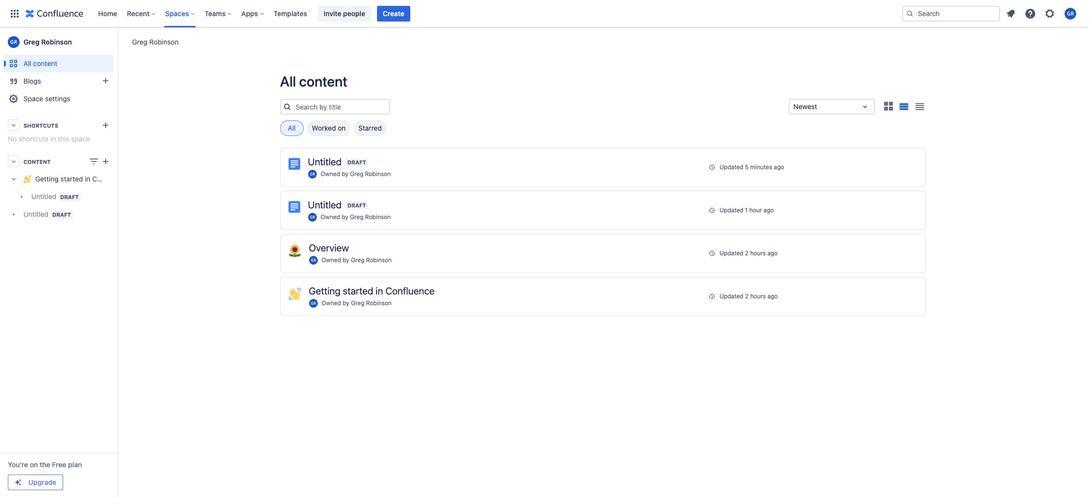 Task type: describe. For each thing, give the bounding box(es) containing it.
tree item inside space element
[[4, 170, 128, 206]]

you're
[[8, 460, 28, 469]]

2 updated from the top
[[720, 206, 744, 214]]

updated 2 hours ago for overview
[[720, 250, 778, 257]]

all inside space element
[[23, 59, 31, 68]]

worked
[[312, 124, 336, 132]]

templates link
[[271, 6, 310, 21]]

tree inside space element
[[4, 170, 128, 223]]

on for you're
[[30, 460, 38, 469]]

1 vertical spatial started
[[343, 285, 373, 297]]

apps button
[[238, 6, 268, 21]]

hours for getting started in confluence
[[751, 293, 766, 300]]

global element
[[6, 0, 901, 27]]

1 vertical spatial all
[[280, 73, 296, 90]]

home link
[[95, 6, 120, 21]]

updated 5 minutes ago
[[720, 163, 785, 171]]

getting inside tree
[[35, 175, 59, 183]]

content button
[[4, 153, 114, 170]]

worked on button
[[308, 120, 350, 136]]

premium image
[[14, 479, 22, 486]]

2 vertical spatial in
[[376, 285, 383, 297]]

help icon image
[[1025, 8, 1037, 19]]

open image
[[859, 101, 871, 113]]

shortcuts
[[23, 122, 58, 128]]

space
[[71, 135, 90, 143]]

starred button
[[354, 120, 386, 136]]

notification icon image
[[1006, 8, 1017, 19]]

spaces button
[[162, 6, 199, 21]]

draft for updated 5 minutes ago
[[348, 159, 366, 165]]

recent
[[127, 9, 150, 17]]

upgrade
[[28, 478, 56, 486]]

settings
[[45, 94, 70, 103]]

create a blog image
[[100, 75, 112, 87]]

3 updated from the top
[[720, 250, 744, 257]]

1 vertical spatial draft
[[52, 211, 71, 218]]

home
[[98, 9, 117, 17]]

add shortcut image
[[100, 119, 112, 131]]

shortcuts
[[19, 135, 49, 143]]

Search by title field
[[293, 100, 389, 114]]

hours for overview
[[751, 250, 766, 257]]

greg robinson inside space element
[[23, 38, 72, 46]]

greg robinson link inside space element
[[4, 32, 114, 52]]

0 horizontal spatial in
[[50, 135, 56, 143]]

all content link
[[4, 55, 114, 72]]

settings icon image
[[1045, 8, 1056, 19]]

starred
[[359, 124, 382, 132]]

in inside getting started in confluence link
[[85, 175, 90, 183]]

1 horizontal spatial confluence
[[386, 285, 435, 297]]

cards image
[[883, 100, 895, 112]]

no
[[8, 135, 17, 143]]

minutes
[[751, 163, 773, 171]]

4 updated from the top
[[720, 293, 744, 300]]

on for worked
[[338, 124, 346, 132]]

change view image
[[88, 156, 100, 167]]

1 vertical spatial untitled draft
[[23, 210, 71, 218]]

collapse sidebar image
[[107, 32, 128, 52]]

started inside tree
[[60, 175, 83, 183]]

blogs
[[23, 77, 41, 85]]

overview
[[309, 242, 349, 253]]

hour
[[750, 206, 762, 214]]

1 horizontal spatial greg robinson
[[132, 37, 179, 46]]

1 horizontal spatial content
[[299, 73, 348, 90]]

getting started in confluence inside space element
[[35, 175, 128, 183]]



Task type: locate. For each thing, give the bounding box(es) containing it.
1 vertical spatial confluence
[[386, 285, 435, 297]]

all inside button
[[288, 124, 296, 132]]

2 hours from the top
[[751, 293, 766, 300]]

draft
[[60, 194, 79, 200], [52, 211, 71, 218]]

you're on the free plan
[[8, 460, 82, 469]]

getting down 'content'
[[35, 175, 59, 183]]

content
[[33, 59, 57, 68], [299, 73, 348, 90]]

free
[[52, 460, 66, 469]]

confluence image
[[25, 8, 83, 19], [25, 8, 83, 19]]

people
[[343, 9, 365, 17]]

1 vertical spatial 2
[[745, 293, 749, 300]]

content inside space element
[[33, 59, 57, 68]]

updated 2 hours ago for getting started in confluence
[[720, 293, 778, 300]]

space settings
[[23, 94, 70, 103]]

1 horizontal spatial all content
[[280, 73, 348, 90]]

upgrade button
[[8, 475, 63, 490]]

hours
[[751, 250, 766, 257], [751, 293, 766, 300]]

updated 2 hours ago
[[720, 250, 778, 257], [720, 293, 778, 300]]

untitled draft
[[31, 192, 79, 201], [23, 210, 71, 218]]

on
[[338, 124, 346, 132], [30, 460, 38, 469]]

page image
[[288, 201, 300, 213]]

on left the
[[30, 460, 38, 469]]

0 vertical spatial hours
[[751, 250, 766, 257]]

greg
[[132, 37, 148, 46], [23, 38, 39, 46], [350, 170, 364, 178], [350, 214, 364, 221], [351, 257, 365, 264], [351, 300, 365, 307]]

0 horizontal spatial getting
[[35, 175, 59, 183]]

robinson
[[149, 37, 179, 46], [41, 38, 72, 46], [365, 170, 391, 178], [365, 214, 391, 221], [366, 257, 392, 264], [366, 300, 392, 307]]

all left worked
[[288, 124, 296, 132]]

space element
[[0, 27, 128, 498]]

0 vertical spatial in
[[50, 135, 56, 143]]

on right worked
[[338, 124, 346, 132]]

1 2 from the top
[[745, 250, 749, 257]]

banner
[[0, 0, 1089, 27]]

recent button
[[124, 6, 159, 21]]

1 vertical spatial getting
[[309, 285, 341, 297]]

invite people button
[[318, 6, 371, 21]]

1 horizontal spatial getting
[[309, 285, 341, 297]]

2 draft from the top
[[348, 202, 366, 208]]

started
[[60, 175, 83, 183], [343, 285, 373, 297]]

0 vertical spatial updated 2 hours ago
[[720, 250, 778, 257]]

all content
[[23, 59, 57, 68], [280, 73, 348, 90]]

getting started in confluence link
[[4, 170, 128, 188]]

all content inside space element
[[23, 59, 57, 68]]

space
[[23, 94, 43, 103]]

content up search by title field
[[299, 73, 348, 90]]

confluence inside tree
[[92, 175, 128, 183]]

0 vertical spatial draft
[[60, 194, 79, 200]]

this
[[58, 135, 69, 143]]

0 vertical spatial 2
[[745, 250, 749, 257]]

untitled
[[308, 156, 342, 167], [31, 192, 56, 201], [308, 199, 342, 210], [23, 210, 48, 218]]

greg inside space element
[[23, 38, 39, 46]]

content up blogs at the top left of page
[[33, 59, 57, 68]]

0 horizontal spatial all content
[[23, 59, 57, 68]]

0 vertical spatial getting
[[35, 175, 59, 183]]

appswitcher icon image
[[9, 8, 21, 19]]

all up all button
[[280, 73, 296, 90]]

all up blogs at the top left of page
[[23, 59, 31, 68]]

2 vertical spatial all
[[288, 124, 296, 132]]

greg robinson up the all content link
[[23, 38, 72, 46]]

1 vertical spatial updated 2 hours ago
[[720, 293, 778, 300]]

2 horizontal spatial in
[[376, 285, 383, 297]]

getting
[[35, 175, 59, 183], [309, 285, 341, 297]]

0 horizontal spatial content
[[33, 59, 57, 68]]

Search field
[[903, 6, 1001, 21]]

1 updated 2 hours ago from the top
[[720, 250, 778, 257]]

1 hours from the top
[[751, 250, 766, 257]]

space settings link
[[4, 90, 114, 108]]

in
[[50, 135, 56, 143], [85, 175, 90, 183], [376, 285, 383, 297]]

confluence
[[92, 175, 128, 183], [386, 285, 435, 297]]

all
[[23, 59, 31, 68], [280, 73, 296, 90], [288, 124, 296, 132]]

5
[[745, 163, 749, 171]]

content
[[23, 158, 51, 165]]

invite people
[[324, 9, 365, 17]]

owned by greg robinson
[[321, 170, 391, 178], [321, 214, 391, 221], [322, 257, 392, 264], [322, 300, 392, 307]]

0 vertical spatial untitled draft
[[31, 192, 79, 201]]

tree item containing getting started in confluence
[[4, 170, 128, 206]]

greg robinson down the recent dropdown button
[[132, 37, 179, 46]]

1 draft from the top
[[348, 159, 366, 165]]

compact list image
[[914, 101, 926, 113]]

by
[[342, 170, 349, 178], [342, 214, 349, 221], [343, 257, 350, 264], [343, 300, 350, 307]]

1 vertical spatial content
[[299, 73, 348, 90]]

1 horizontal spatial started
[[343, 285, 373, 297]]

1 vertical spatial draft
[[348, 202, 366, 208]]

the
[[40, 460, 50, 469]]

1 horizontal spatial getting started in confluence
[[309, 285, 435, 297]]

0 vertical spatial content
[[33, 59, 57, 68]]

greg robinson
[[132, 37, 179, 46], [23, 38, 72, 46]]

1 horizontal spatial in
[[85, 175, 90, 183]]

on inside space element
[[30, 460, 38, 469]]

list image
[[900, 103, 909, 110]]

:sunflower: image
[[288, 245, 301, 257], [288, 245, 301, 257]]

robinson inside greg robinson link
[[41, 38, 72, 46]]

0 horizontal spatial confluence
[[92, 175, 128, 183]]

updated 1 hour ago
[[720, 206, 774, 214]]

:wave: image
[[288, 288, 301, 300], [288, 288, 301, 300]]

owned
[[321, 170, 340, 178], [321, 214, 340, 221], [322, 257, 341, 264], [322, 300, 341, 307]]

1 horizontal spatial on
[[338, 124, 346, 132]]

0 vertical spatial draft
[[348, 159, 366, 165]]

updated
[[720, 163, 744, 171], [720, 206, 744, 214], [720, 250, 744, 257], [720, 293, 744, 300]]

your profile and preferences image
[[1065, 8, 1077, 19]]

draft
[[348, 159, 366, 165], [348, 202, 366, 208]]

2 2 from the top
[[745, 293, 749, 300]]

templates
[[274, 9, 307, 17]]

search image
[[907, 10, 915, 17]]

profile picture image
[[308, 170, 317, 179], [308, 213, 317, 222], [309, 256, 318, 265], [309, 299, 318, 308]]

teams
[[205, 9, 226, 17]]

0 horizontal spatial started
[[60, 175, 83, 183]]

None text field
[[794, 102, 796, 112]]

ago
[[774, 163, 785, 171], [764, 206, 774, 214], [768, 250, 778, 257], [768, 293, 778, 300]]

plan
[[68, 460, 82, 469]]

tree containing getting started in confluence
[[4, 170, 128, 223]]

all button
[[280, 120, 304, 136]]

invite
[[324, 9, 342, 17]]

1
[[745, 206, 748, 214]]

create
[[383, 9, 405, 17]]

0 vertical spatial started
[[60, 175, 83, 183]]

2 for getting started in confluence
[[745, 293, 749, 300]]

create a page image
[[100, 156, 112, 167]]

0 vertical spatial confluence
[[92, 175, 128, 183]]

getting down overview
[[309, 285, 341, 297]]

draft for updated 1 hour ago
[[348, 202, 366, 208]]

0 vertical spatial on
[[338, 124, 346, 132]]

all content up search by title field
[[280, 73, 348, 90]]

0 vertical spatial getting started in confluence
[[35, 175, 128, 183]]

worked on
[[312, 124, 346, 132]]

greg robinson link
[[4, 32, 114, 52], [132, 37, 179, 47], [350, 170, 391, 178], [350, 214, 391, 221], [351, 257, 392, 264], [351, 300, 392, 307]]

0 horizontal spatial greg robinson
[[23, 38, 72, 46]]

1 updated from the top
[[720, 163, 744, 171]]

banner containing home
[[0, 0, 1089, 27]]

shortcuts button
[[4, 116, 114, 134]]

page image
[[288, 158, 300, 170]]

2 for overview
[[745, 250, 749, 257]]

apps
[[241, 9, 258, 17]]

getting started in confluence
[[35, 175, 128, 183], [309, 285, 435, 297]]

no shortcuts in this space
[[8, 135, 90, 143]]

1 vertical spatial getting started in confluence
[[309, 285, 435, 297]]

2 updated 2 hours ago from the top
[[720, 293, 778, 300]]

tree
[[4, 170, 128, 223]]

on inside "button"
[[338, 124, 346, 132]]

all content up blogs at the top left of page
[[23, 59, 57, 68]]

1 vertical spatial hours
[[751, 293, 766, 300]]

0 vertical spatial all
[[23, 59, 31, 68]]

1 vertical spatial on
[[30, 460, 38, 469]]

0 horizontal spatial on
[[30, 460, 38, 469]]

0 horizontal spatial getting started in confluence
[[35, 175, 128, 183]]

2
[[745, 250, 749, 257], [745, 293, 749, 300]]

0 vertical spatial all content
[[23, 59, 57, 68]]

teams button
[[202, 6, 236, 21]]

newest
[[794, 102, 818, 111]]

spaces
[[165, 9, 189, 17]]

1 vertical spatial all content
[[280, 73, 348, 90]]

1 vertical spatial in
[[85, 175, 90, 183]]

create link
[[377, 6, 410, 21]]

blogs link
[[4, 72, 114, 90]]

tree item
[[4, 170, 128, 206]]



Task type: vqa. For each thing, say whether or not it's contained in the screenshot.
Confluence image
yes



